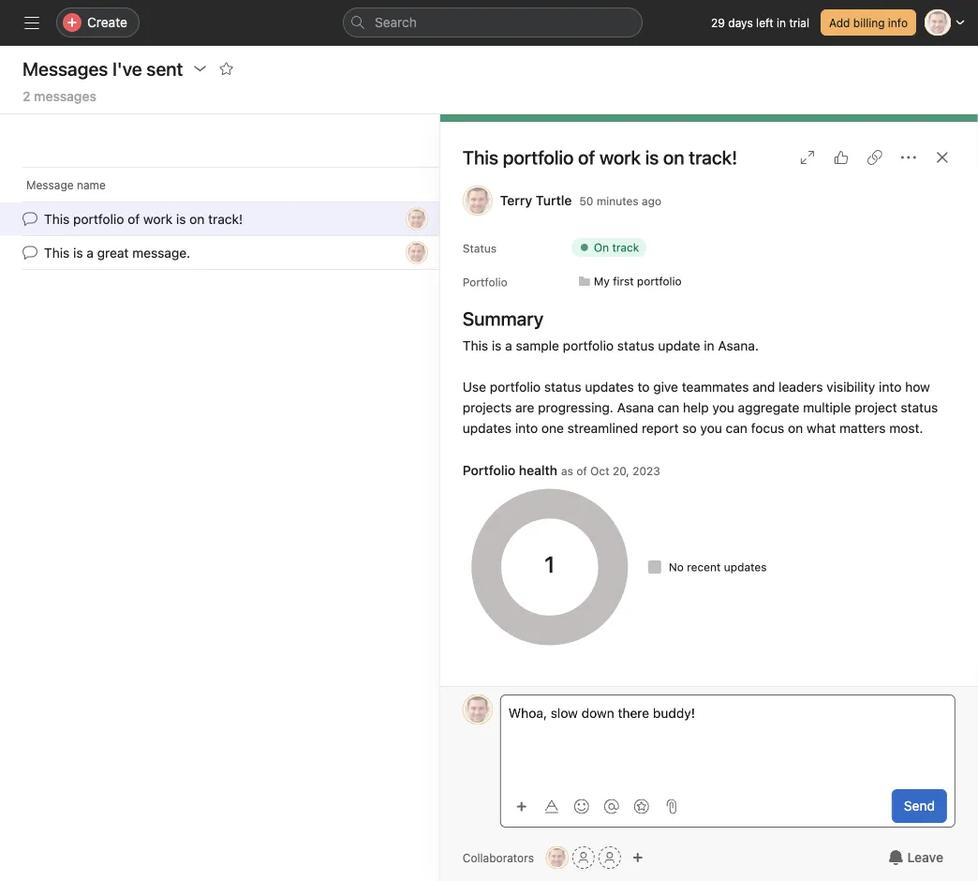 Task type: locate. For each thing, give the bounding box(es) containing it.
report
[[642, 420, 679, 436]]

column header
[[441, 167, 666, 202]]

0 vertical spatial of
[[578, 146, 596, 168]]

of up this is a great message.
[[128, 211, 140, 227]]

2023
[[633, 465, 661, 478]]

no recent updates
[[669, 561, 767, 574]]

1 vertical spatial of
[[128, 211, 140, 227]]

messages
[[34, 89, 96, 104]]

formatting image
[[544, 799, 559, 814]]

copy link image
[[868, 150, 883, 165]]

message
[[26, 178, 74, 191]]

work up the message.
[[143, 211, 173, 227]]

portfolio down "name"
[[73, 211, 124, 227]]

this portfolio of work is on track! up the message.
[[44, 211, 243, 227]]

use portfolio status updates to give teammates and leaders visibility into how projects are progressing. asana can help you aggregate multiple project status updates into one streamlined report so you can focus on what matters most.
[[463, 379, 942, 436]]

a left great
[[87, 245, 94, 260]]

a inside cell
[[87, 245, 94, 260]]

this portfolio of work is on track! up 50
[[463, 146, 738, 168]]

updates
[[585, 379, 634, 395], [463, 420, 512, 436], [724, 561, 767, 574]]

tt button left "whoa,"
[[463, 695, 493, 725]]

can left focus
[[726, 420, 748, 436]]

multiple
[[804, 400, 852, 415]]

whoa, slow down there buddy!
[[509, 705, 696, 721]]

1 horizontal spatial a
[[505, 338, 513, 353]]

portfolio health as of oct 20, 2023
[[463, 463, 661, 478]]

you right so
[[701, 420, 723, 436]]

toolbar
[[509, 793, 685, 820]]

can
[[658, 400, 680, 415], [726, 420, 748, 436]]

in
[[777, 16, 787, 29], [704, 338, 715, 353]]

terry turtle link
[[500, 193, 572, 208]]

1 vertical spatial into
[[515, 420, 538, 436]]

status down the how
[[901, 400, 939, 415]]

terry
[[500, 193, 533, 208]]

on
[[594, 241, 609, 254]]

asana
[[617, 400, 654, 415]]

what
[[807, 420, 836, 436]]

of right the as
[[577, 465, 588, 478]]

work
[[600, 146, 641, 168], [143, 211, 173, 227]]

0 vertical spatial track!
[[689, 146, 738, 168]]

tree grid
[[0, 202, 958, 270]]

progressing.
[[538, 400, 614, 415]]

search list box
[[343, 7, 643, 37]]

a down summary
[[505, 338, 513, 353]]

29 days left in trial
[[712, 16, 810, 29]]

1 horizontal spatial on
[[664, 146, 685, 168]]

this portfolio of work is on track! inside conversation name for this portfolio of work is on track! cell
[[44, 211, 243, 227]]

a
[[87, 245, 94, 260], [505, 338, 513, 353]]

portfolio right sample
[[563, 338, 614, 353]]

2 vertical spatial of
[[577, 465, 588, 478]]

track!
[[689, 146, 738, 168], [208, 211, 243, 227]]

0 horizontal spatial into
[[515, 420, 538, 436]]

0 vertical spatial a
[[87, 245, 94, 260]]

1 horizontal spatial tt button
[[546, 847, 569, 869]]

portfolio up the are
[[490, 379, 541, 395]]

row
[[22, 201, 441, 202]]

tt up this is a great message. row
[[410, 212, 424, 225]]

20,
[[613, 465, 630, 478]]

trial
[[790, 16, 810, 29]]

work up minutes at the top of the page
[[600, 146, 641, 168]]

this is a sample portfolio status update in asana.
[[463, 338, 759, 353]]

in left the asana.
[[704, 338, 715, 353]]

this
[[463, 146, 499, 168], [44, 211, 70, 227], [44, 245, 70, 260], [463, 338, 489, 353]]

1 vertical spatial track!
[[208, 211, 243, 227]]

1 vertical spatial tt button
[[546, 847, 569, 869]]

messages
[[22, 57, 108, 79]]

0 horizontal spatial updates
[[463, 420, 512, 436]]

this is a great message.
[[44, 245, 190, 260]]

full screen image
[[801, 150, 816, 165]]

insert an object image
[[516, 801, 528, 812]]

status up to
[[618, 338, 655, 353]]

of up terry turtle 50 minutes ago
[[578, 146, 596, 168]]

2 vertical spatial updates
[[724, 561, 767, 574]]

0 horizontal spatial can
[[658, 400, 680, 415]]

is up ago
[[646, 146, 659, 168]]

this portfolio of work is on track!
[[463, 146, 738, 168], [44, 211, 243, 227]]

tt down formatting icon
[[551, 851, 565, 864]]

0 horizontal spatial work
[[143, 211, 173, 227]]

1 vertical spatial status
[[545, 379, 582, 395]]

1 vertical spatial in
[[704, 338, 715, 353]]

summary
[[463, 307, 544, 330]]

buddy!
[[653, 705, 696, 721]]

add to starred image
[[219, 61, 234, 76]]

1 horizontal spatial status
[[618, 338, 655, 353]]

is down summary
[[492, 338, 502, 353]]

search
[[375, 15, 417, 30]]

on inside cell
[[190, 211, 205, 227]]

status
[[618, 338, 655, 353], [545, 379, 582, 395], [901, 400, 939, 415]]

portfolio inside conversation name for this portfolio of work is on track! cell
[[73, 211, 124, 227]]

2 messages
[[22, 89, 96, 104]]

can down 'give'
[[658, 400, 680, 415]]

0 vertical spatial you
[[713, 400, 735, 415]]

ago
[[642, 194, 662, 207]]

1 horizontal spatial can
[[726, 420, 748, 436]]

in right left
[[777, 16, 787, 29]]

2 vertical spatial on
[[788, 420, 804, 436]]

tt button down formatting icon
[[546, 847, 569, 869]]

aggregate
[[738, 400, 800, 415]]

tree grid containing this portfolio of work is on track!
[[0, 202, 958, 270]]

2 horizontal spatial status
[[901, 400, 939, 415]]

updates up asana
[[585, 379, 634, 395]]

0 vertical spatial tt button
[[463, 695, 493, 725]]

of inside conversation name for this portfolio of work is on track! cell
[[128, 211, 140, 227]]

into up the project at the right top of the page
[[879, 379, 902, 395]]

2 vertical spatial status
[[901, 400, 939, 415]]

you down teammates on the right top of page
[[713, 400, 735, 415]]

2 horizontal spatial on
[[788, 420, 804, 436]]

info
[[889, 16, 908, 29]]

1 horizontal spatial into
[[879, 379, 902, 395]]

a for great
[[87, 245, 94, 260]]

0 horizontal spatial in
[[704, 338, 715, 353]]

0 horizontal spatial track!
[[208, 211, 243, 227]]

recent
[[687, 561, 721, 574]]

focus
[[752, 420, 785, 436]]

tt inside conversation name for this portfolio of work is on track! cell
[[410, 212, 424, 225]]

no
[[669, 561, 684, 574]]

tt left "whoa,"
[[471, 703, 485, 716]]

1 vertical spatial on
[[190, 211, 205, 227]]

attach a file or paste an image image
[[664, 799, 679, 814]]

is
[[646, 146, 659, 168], [176, 211, 186, 227], [73, 245, 83, 260], [492, 338, 502, 353]]

0 vertical spatial can
[[658, 400, 680, 415]]

1 vertical spatial can
[[726, 420, 748, 436]]

a for sample
[[505, 338, 513, 353]]

1 horizontal spatial this portfolio of work is on track!
[[463, 146, 738, 168]]

first
[[613, 275, 634, 288]]

0 horizontal spatial this portfolio of work is on track!
[[44, 211, 243, 227]]

updates down projects
[[463, 420, 512, 436]]

this is a great message. row
[[0, 235, 958, 270]]

this up this portfolio of work is on track! row
[[463, 146, 499, 168]]

you
[[713, 400, 735, 415], [701, 420, 723, 436]]

1 horizontal spatial in
[[777, 16, 787, 29]]

1 vertical spatial this portfolio of work is on track!
[[44, 211, 243, 227]]

into
[[879, 379, 902, 395], [515, 420, 538, 436]]

0 vertical spatial in
[[777, 16, 787, 29]]

of inside portfolio health as of oct 20, 2023
[[577, 465, 588, 478]]

0 horizontal spatial a
[[87, 245, 94, 260]]

message name
[[26, 178, 106, 191]]

status up progressing.
[[545, 379, 582, 395]]

tt inside conversation name for this is a great message. cell
[[410, 246, 424, 259]]

tt left status
[[410, 246, 424, 259]]

1 vertical spatial a
[[505, 338, 513, 353]]

updates right recent in the right bottom of the page
[[724, 561, 767, 574]]

1 vertical spatial updates
[[463, 420, 512, 436]]

1 horizontal spatial work
[[600, 146, 641, 168]]

0 vertical spatial updates
[[585, 379, 634, 395]]

days
[[729, 16, 753, 29]]

0 horizontal spatial status
[[545, 379, 582, 395]]

0 horizontal spatial on
[[190, 211, 205, 227]]

tt button
[[463, 695, 493, 725], [546, 847, 569, 869]]

portfolio right first
[[637, 275, 682, 288]]

into down the are
[[515, 420, 538, 436]]

portfolio
[[503, 146, 574, 168], [73, 211, 124, 227], [637, 275, 682, 288], [563, 338, 614, 353], [490, 379, 541, 395]]

0 horizontal spatial tt button
[[463, 695, 493, 725]]

track! inside cell
[[208, 211, 243, 227]]

1 vertical spatial work
[[143, 211, 173, 227]]

projects
[[463, 400, 512, 415]]

0 vertical spatial status
[[618, 338, 655, 353]]

0 vertical spatial into
[[879, 379, 902, 395]]

tt
[[471, 194, 485, 207], [410, 212, 424, 225], [410, 246, 424, 259], [471, 703, 485, 716], [551, 851, 565, 864]]

create button
[[56, 7, 140, 37]]



Task type: describe. For each thing, give the bounding box(es) containing it.
expand sidebar image
[[24, 15, 39, 30]]

message name row
[[0, 167, 958, 202]]

is left great
[[73, 245, 83, 260]]

send button
[[892, 789, 948, 823]]

29
[[712, 16, 726, 29]]

use
[[463, 379, 487, 395]]

slow
[[551, 705, 578, 721]]

collaborators
[[463, 851, 534, 864]]

portfolio inside use portfolio status updates to give teammates and leaders visibility into how projects are progressing. asana can help you aggregate multiple project status updates into one streamlined report so you can focus on what matters most.
[[490, 379, 541, 395]]

so
[[683, 420, 697, 436]]

add billing info
[[830, 16, 908, 29]]

visibility
[[827, 379, 876, 395]]

conversation name for this portfolio of work is on track! cell
[[0, 202, 441, 236]]

add billing info button
[[821, 9, 917, 36]]

leaders
[[779, 379, 824, 395]]

at mention image
[[604, 799, 619, 814]]

matters
[[840, 420, 886, 436]]

on inside use portfolio status updates to give teammates and leaders visibility into how projects are progressing. asana can help you aggregate multiple project status updates into one streamlined report so you can focus on what matters most.
[[788, 420, 804, 436]]

portfolio
[[463, 276, 508, 289]]

and
[[753, 379, 776, 395]]

work inside conversation name for this portfolio of work is on track! cell
[[143, 211, 173, 227]]

this down summary
[[463, 338, 489, 353]]

give
[[654, 379, 679, 395]]

name
[[77, 178, 106, 191]]

tt left terry
[[471, 194, 485, 207]]

search button
[[343, 7, 643, 37]]

streamlined
[[568, 420, 639, 436]]

great
[[97, 245, 129, 260]]

actions image
[[193, 61, 208, 76]]

asana.
[[718, 338, 759, 353]]

this down message at the left top of page
[[44, 211, 70, 227]]

portfolio up "terry turtle" link
[[503, 146, 574, 168]]

are
[[516, 400, 535, 415]]

my first portfolio link
[[572, 272, 690, 291]]

1 horizontal spatial updates
[[585, 379, 634, 395]]

1 vertical spatial you
[[701, 420, 723, 436]]

appreciations image
[[634, 799, 649, 814]]

help
[[683, 400, 709, 415]]

left
[[757, 16, 774, 29]]

i've sent
[[113, 57, 183, 79]]

emoji image
[[574, 799, 589, 814]]

messages i've sent
[[22, 57, 183, 79]]

more actions image
[[902, 150, 917, 165]]

leave
[[908, 850, 944, 865]]

teammates
[[682, 379, 750, 395]]

2 horizontal spatial updates
[[724, 561, 767, 574]]

leave button
[[877, 841, 956, 875]]

update
[[658, 338, 701, 353]]

2 messages button
[[22, 89, 96, 113]]

50
[[580, 194, 594, 207]]

as
[[562, 465, 574, 478]]

on track
[[594, 241, 640, 254]]

to
[[638, 379, 650, 395]]

add
[[830, 16, 851, 29]]

message.
[[132, 245, 190, 260]]

is up the message.
[[176, 211, 186, 227]]

this left great
[[44, 245, 70, 260]]

minutes
[[597, 194, 639, 207]]

1 horizontal spatial track!
[[689, 146, 738, 168]]

0 likes. click to like this task image
[[834, 150, 849, 165]]

close this status update image
[[936, 150, 951, 165]]

track
[[613, 241, 640, 254]]

this portfolio of work is on track! link
[[463, 146, 738, 168]]

whoa,
[[509, 705, 547, 721]]

0 vertical spatial this portfolio of work is on track!
[[463, 146, 738, 168]]

add or remove collaborators image
[[633, 852, 644, 863]]

project
[[855, 400, 898, 415]]

billing
[[854, 16, 885, 29]]

terry turtle 50 minutes ago
[[500, 193, 662, 208]]

my
[[594, 275, 610, 288]]

portfolio health
[[463, 463, 558, 478]]

my first portfolio
[[594, 275, 682, 288]]

2
[[22, 89, 30, 104]]

create
[[87, 15, 127, 30]]

most.
[[890, 420, 924, 436]]

how
[[906, 379, 931, 395]]

send
[[905, 798, 936, 814]]

0 vertical spatial on
[[664, 146, 685, 168]]

one
[[542, 420, 564, 436]]

conversation name for this is a great message. cell
[[0, 235, 441, 270]]

sample
[[516, 338, 560, 353]]

this portfolio of work is on track! row
[[0, 202, 958, 236]]

oct
[[591, 465, 610, 478]]

there
[[618, 705, 650, 721]]

down
[[582, 705, 615, 721]]

turtle
[[536, 193, 572, 208]]

status
[[463, 242, 497, 255]]

portfolio inside the my first portfolio link
[[637, 275, 682, 288]]

0 vertical spatial work
[[600, 146, 641, 168]]



Task type: vqa. For each thing, say whether or not it's contained in the screenshot.
"Portfolio health"
yes



